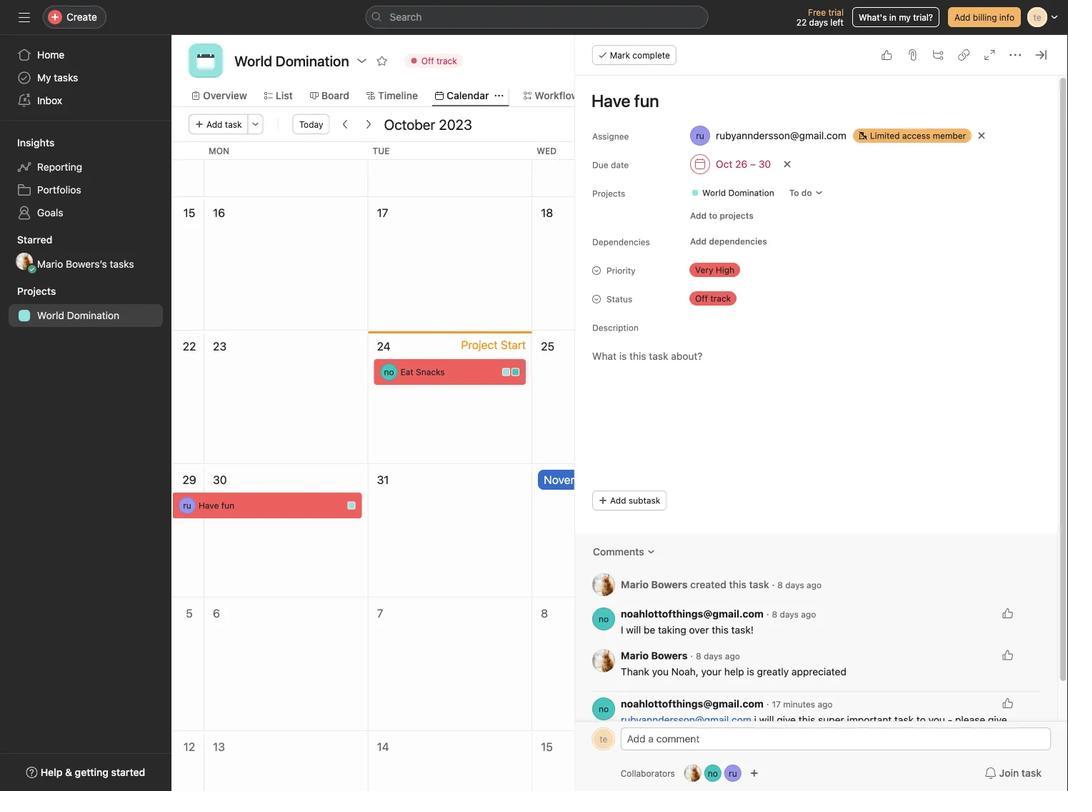 Task type: vqa. For each thing, say whether or not it's contained in the screenshot.
New project or portfolio image
no



Task type: locate. For each thing, give the bounding box(es) containing it.
starred element
[[0, 227, 172, 279]]

world domination up projects at top
[[702, 188, 774, 198]]

0 horizontal spatial off track
[[421, 56, 457, 66]]

0 vertical spatial mb button
[[592, 574, 615, 597]]

noahlottofthings@gmail.com for noahlottofthings@gmail.com · 8 days ago
[[621, 609, 764, 620]]

1 0 likes. click to like this task image from the top
[[1002, 608, 1013, 620]]

mario down starred
[[37, 258, 63, 270]]

18 down the wed
[[541, 206, 553, 220]]

bowers
[[651, 579, 688, 591], [651, 650, 688, 662]]

ago
[[807, 580, 822, 590], [801, 610, 816, 620], [725, 652, 740, 662], [818, 700, 833, 710]]

15
[[183, 206, 195, 220], [541, 741, 553, 754]]

0 vertical spatial 15
[[183, 206, 195, 220]]

0 horizontal spatial 15
[[183, 206, 195, 220]]

october 2023
[[384, 116, 472, 133]]

projects
[[592, 189, 625, 199], [17, 285, 56, 297]]

you
[[652, 666, 669, 678], [929, 715, 945, 726]]

1 noahlottofthings@gmail.com from the top
[[621, 609, 764, 620]]

1 horizontal spatial add task
[[647, 580, 684, 590]]

no button up te button
[[592, 698, 615, 721]]

6
[[213, 607, 220, 621]]

track up calendar link at the top left
[[437, 56, 457, 66]]

limited
[[870, 131, 900, 141]]

2 mario bowers link from the top
[[621, 650, 688, 662]]

0 vertical spatial rubyanndersson@gmail.com
[[716, 130, 847, 141]]

starred button
[[0, 233, 52, 247]]

Task Name text field
[[582, 84, 1041, 117]]

1 vertical spatial off
[[695, 294, 708, 304]]

dependencies
[[709, 237, 767, 247]]

16 right as
[[705, 741, 717, 754]]

mb button down as
[[685, 765, 702, 783]]

1 vertical spatial domination
[[67, 310, 119, 322]]

to
[[789, 188, 799, 198]]

add left 'billing'
[[955, 12, 971, 22]]

mark
[[610, 50, 630, 60]]

thu
[[701, 146, 719, 156]]

noahlottofthings@gmail.com link up rubyanndersson@gmail.com link
[[621, 699, 764, 710]]

1 horizontal spatial 30
[[759, 158, 771, 170]]

0 horizontal spatial you
[[652, 666, 669, 678]]

1 horizontal spatial 15
[[541, 741, 553, 754]]

projects
[[720, 211, 754, 221]]

world domination inside have fun dialog
[[702, 188, 774, 198]]

mb for the topmost mb button
[[597, 580, 610, 590]]

1 vertical spatial mb button
[[592, 650, 615, 673]]

0 horizontal spatial domination
[[67, 310, 119, 322]]

1 vertical spatial ru
[[729, 769, 737, 779]]

0 vertical spatial off
[[421, 56, 434, 66]]

add inside button
[[955, 12, 971, 22]]

0 horizontal spatial projects
[[17, 285, 56, 297]]

calendar image
[[197, 52, 214, 69]]

2 0 likes. click to like this task image from the top
[[1002, 650, 1013, 661]]

insights
[[17, 137, 55, 149]]

world inside have fun dialog
[[702, 188, 726, 198]]

0 horizontal spatial off
[[421, 56, 434, 66]]

my tasks
[[37, 72, 78, 84]]

mb down comments
[[597, 580, 610, 590]]

· up noah,
[[690, 650, 693, 662]]

2 vertical spatial 0 likes. click to like this task image
[[1002, 698, 1013, 710]]

add billing info
[[955, 12, 1015, 22]]

track down 'high'
[[710, 294, 731, 304]]

bowers for ·
[[651, 650, 688, 662]]

0 vertical spatial mario bowers link
[[621, 579, 688, 591]]

this down noahlottofthings@gmail.com · 8 days ago
[[712, 625, 729, 636]]

2 noahlottofthings@gmail.com from the top
[[621, 699, 764, 710]]

tasks right my
[[54, 72, 78, 84]]

priority
[[607, 266, 636, 276]]

2 vertical spatial mario
[[621, 650, 649, 662]]

help & getting started
[[41, 767, 145, 779]]

to inside i will give this super important task to you - please give daily updates as necessary!
[[917, 715, 926, 726]]

22 left free
[[797, 17, 807, 27]]

trial?
[[913, 12, 933, 22]]

17 inside noahlottofthings@gmail.com · 17 minutes ago
[[772, 700, 781, 710]]

task right join
[[1022, 768, 1042, 780]]

1 noahlottofthings@gmail.com link from the top
[[621, 609, 764, 620]]

1 horizontal spatial track
[[710, 294, 731, 304]]

left
[[831, 17, 844, 27]]

my tasks link
[[9, 66, 163, 89]]

1 horizontal spatial ru
[[729, 769, 737, 779]]

projects button
[[0, 284, 56, 299]]

24
[[377, 340, 391, 353]]

1 vertical spatial you
[[929, 715, 945, 726]]

1 vertical spatial 16
[[705, 741, 717, 754]]

main content
[[575, 76, 1058, 762]]

no button left the ru "button"
[[705, 765, 722, 783]]

give right please
[[988, 715, 1007, 726]]

mario down comments dropdown button
[[621, 579, 649, 591]]

domination up projects at top
[[728, 188, 774, 198]]

0 vertical spatial noahlottofthings@gmail.com link
[[621, 609, 764, 620]]

22
[[797, 17, 807, 27], [183, 340, 196, 353]]

1 vertical spatial 15
[[541, 741, 553, 754]]

0 vertical spatial you
[[652, 666, 669, 678]]

0 vertical spatial 0 likes. click to like this task image
[[1002, 608, 1013, 620]]

1 vertical spatial noahlottofthings@gmail.com link
[[621, 699, 764, 710]]

2 vertical spatial no button
[[705, 765, 722, 783]]

0 vertical spatial 17
[[377, 206, 388, 220]]

board link
[[310, 88, 349, 104]]

mario inside starred element
[[37, 258, 63, 270]]

8 inside mario bowers created this task · 8 days ago
[[778, 580, 783, 590]]

0 vertical spatial mario
[[37, 258, 63, 270]]

off down very
[[695, 294, 708, 304]]

clear due date image
[[783, 160, 792, 169]]

1 vertical spatial 18
[[1035, 741, 1047, 754]]

off inside dropdown button
[[421, 56, 434, 66]]

noahlottofthings@gmail.com up 'i will be taking over this task!'
[[621, 609, 764, 620]]

due date
[[592, 160, 629, 170]]

tasks right 'bowers's'
[[110, 258, 134, 270]]

17 left minutes
[[772, 700, 781, 710]]

rubyanndersson@gmail.com up as
[[621, 715, 751, 726]]

noahlottofthings@gmail.com link for noahlottofthings@gmail.com · 8 days ago
[[621, 609, 764, 620]]

member
[[933, 131, 966, 141]]

today button
[[293, 114, 330, 134]]

this for created
[[729, 579, 747, 591]]

give down minutes
[[777, 715, 796, 726]]

tasks inside starred element
[[110, 258, 134, 270]]

0 horizontal spatial give
[[777, 715, 796, 726]]

0 horizontal spatial world domination link
[[9, 304, 163, 327]]

world up 19
[[702, 188, 726, 198]]

join task
[[999, 768, 1042, 780]]

30 right –
[[759, 158, 771, 170]]

0 vertical spatial 16
[[213, 206, 225, 220]]

tasks inside 'global' element
[[54, 72, 78, 84]]

ago inside noahlottofthings@gmail.com · 8 days ago
[[801, 610, 816, 620]]

0 vertical spatial 22
[[797, 17, 807, 27]]

add up very
[[690, 237, 707, 247]]

mb down starred dropdown button at the left of the page
[[18, 257, 31, 267]]

17
[[377, 206, 388, 220], [772, 700, 781, 710], [869, 741, 881, 754]]

world domination link inside projects element
[[9, 304, 163, 327]]

1 vertical spatial 22
[[183, 340, 196, 353]]

comments button
[[584, 540, 665, 565]]

0 likes. click to like this task image
[[881, 49, 893, 61]]

0 vertical spatial projects
[[592, 189, 625, 199]]

1 horizontal spatial off track
[[695, 294, 731, 304]]

very
[[695, 265, 713, 275]]

0 vertical spatial to
[[709, 211, 717, 221]]

1 horizontal spatial world domination
[[702, 188, 774, 198]]

track
[[437, 56, 457, 66], [710, 294, 731, 304]]

17 down important
[[869, 741, 881, 754]]

previous month image
[[340, 119, 351, 130]]

important
[[847, 715, 892, 726]]

31
[[377, 473, 389, 487]]

dashboard
[[608, 90, 659, 101]]

2 noahlottofthings@gmail.com link from the top
[[621, 699, 764, 710]]

2 bowers from the top
[[651, 650, 688, 662]]

give
[[777, 715, 796, 726], [988, 715, 1007, 726]]

1 horizontal spatial this
[[729, 579, 747, 591]]

have
[[199, 501, 219, 511]]

2 horizontal spatial 17
[[869, 741, 881, 754]]

add left subtask on the bottom right
[[610, 496, 626, 506]]

1 bowers from the top
[[651, 579, 688, 591]]

1 vertical spatial 0 likes. click to like this task image
[[1002, 650, 1013, 661]]

mb left the thank
[[597, 656, 610, 666]]

task!
[[731, 625, 754, 636]]

timeline
[[378, 90, 418, 101]]

1 horizontal spatial domination
[[728, 188, 774, 198]]

1 horizontal spatial 18
[[1035, 741, 1047, 754]]

in
[[890, 12, 897, 22]]

to left -
[[917, 715, 926, 726]]

0 vertical spatial this
[[729, 579, 747, 591]]

noahlottofthings@gmail.com for noahlottofthings@gmail.com · 17 minutes ago
[[621, 699, 764, 710]]

2 horizontal spatial this
[[799, 715, 815, 726]]

world domination link inside have fun dialog
[[685, 186, 780, 200]]

mb down as
[[687, 769, 700, 779]]

noahlottofthings@gmail.com link up 'i will be taking over this task!'
[[621, 609, 764, 620]]

add up mon
[[207, 119, 223, 129]]

1 vertical spatial world domination
[[37, 310, 119, 322]]

1 horizontal spatial world domination link
[[685, 186, 780, 200]]

add task left the created
[[647, 580, 684, 590]]

0 vertical spatial world domination link
[[685, 186, 780, 200]]

0 horizontal spatial 18
[[541, 206, 553, 220]]

domination down 'bowers's'
[[67, 310, 119, 322]]

full screen image
[[984, 49, 995, 61]]

1 horizontal spatial give
[[988, 715, 1007, 726]]

project
[[461, 338, 498, 352]]

1 horizontal spatial world
[[702, 188, 726, 198]]

status
[[607, 294, 632, 304]]

· down the investors
[[772, 579, 775, 591]]

show options image
[[356, 55, 368, 66]]

projects inside dropdown button
[[17, 285, 56, 297]]

world domination
[[702, 188, 774, 198], [37, 310, 119, 322]]

noah,
[[671, 666, 699, 678]]

0 horizontal spatial 22
[[183, 340, 196, 353]]

mario for mario bowers created this task · 8 days ago
[[621, 579, 649, 591]]

you left noah,
[[652, 666, 669, 678]]

16
[[213, 206, 225, 220], [705, 741, 717, 754]]

mb button
[[592, 574, 615, 597], [592, 650, 615, 673], [685, 765, 702, 783]]

0 vertical spatial world domination
[[702, 188, 774, 198]]

have fun
[[199, 501, 234, 511]]

home
[[37, 49, 64, 61]]

inbox link
[[9, 89, 163, 112]]

mb left find
[[711, 530, 724, 540]]

1 vertical spatial world
[[37, 310, 64, 322]]

help & getting started button
[[17, 760, 155, 786]]

this for give
[[799, 715, 815, 726]]

1 vertical spatial mario
[[621, 579, 649, 591]]

add task button up mon
[[189, 114, 248, 134]]

no button left i
[[592, 608, 615, 631]]

22 inside free trial 22 days left
[[797, 17, 807, 27]]

mario up the thank
[[621, 650, 649, 662]]

off
[[421, 56, 434, 66], [695, 294, 708, 304]]

search list box
[[366, 6, 709, 29]]

0 horizontal spatial will
[[626, 625, 641, 636]]

world domination down 'mario bowers's tasks' at the top
[[37, 310, 119, 322]]

you left -
[[929, 715, 945, 726]]

please
[[955, 715, 985, 726]]

0 vertical spatial domination
[[728, 188, 774, 198]]

noahlottofthings@gmail.com · 17 minutes ago
[[621, 699, 833, 710]]

mb for middle mb button
[[597, 656, 610, 666]]

add to projects
[[690, 211, 754, 221]]

2 vertical spatial this
[[799, 715, 815, 726]]

task right important
[[894, 715, 914, 726]]

global element
[[0, 35, 172, 121]]

22 left 23
[[183, 340, 196, 353]]

add subtask image
[[933, 49, 944, 61]]

workflow
[[535, 90, 579, 101]]

rubyanndersson@gmail.com up clear due date "icon"
[[716, 130, 847, 141]]

timeline link
[[367, 88, 418, 104]]

next month image
[[363, 119, 374, 130]]

mario bowers link up the thank
[[621, 650, 688, 662]]

0 horizontal spatial add task
[[207, 119, 242, 129]]

0 horizontal spatial track
[[437, 56, 457, 66]]

this down minutes
[[799, 715, 815, 726]]

0 horizontal spatial world
[[37, 310, 64, 322]]

bowers left the created
[[651, 579, 688, 591]]

off track up calendar link at the top left
[[421, 56, 457, 66]]

will inside i will give this super important task to you - please give daily updates as necessary!
[[759, 715, 774, 726]]

0 likes. click to like this task image
[[1002, 608, 1013, 620], [1002, 650, 1013, 661], [1002, 698, 1013, 710]]

0 vertical spatial add task
[[207, 119, 242, 129]]

30 up have fun
[[213, 473, 227, 487]]

ru left have
[[183, 501, 191, 511]]

0 horizontal spatial this
[[712, 625, 729, 636]]

1 vertical spatial noahlottofthings@gmail.com
[[621, 699, 764, 710]]

no button for noahlottofthings@gmail.com · 17 minutes ago
[[592, 698, 615, 721]]

18 up join task
[[1035, 741, 1047, 754]]

1 vertical spatial world domination link
[[9, 304, 163, 327]]

te button
[[592, 728, 615, 751]]

calendar
[[447, 90, 489, 101]]

very high
[[695, 265, 735, 275]]

days inside "mario bowers · 8 days ago"
[[704, 652, 723, 662]]

0 horizontal spatial to
[[709, 211, 717, 221]]

you inside i will give this super important task to you - please give daily updates as necessary!
[[929, 715, 945, 726]]

rubyanndersson@gmail.com button
[[684, 123, 853, 149]]

1 vertical spatial track
[[710, 294, 731, 304]]

portfolios link
[[9, 179, 163, 202]]

projects down due date
[[592, 189, 625, 199]]

domination inside projects element
[[67, 310, 119, 322]]

mb button left the thank
[[592, 650, 615, 673]]

mb button down comments
[[592, 574, 615, 597]]

1 horizontal spatial tasks
[[110, 258, 134, 270]]

1 vertical spatial tasks
[[110, 258, 134, 270]]

info
[[1000, 12, 1015, 22]]

1 vertical spatial add task button
[[629, 575, 690, 595]]

0 vertical spatial no button
[[592, 608, 615, 631]]

1 vertical spatial to
[[917, 715, 926, 726]]

&
[[65, 767, 72, 779]]

0 horizontal spatial 30
[[213, 473, 227, 487]]

high
[[716, 265, 735, 275]]

1 vertical spatial will
[[759, 715, 774, 726]]

0 vertical spatial world
[[702, 188, 726, 198]]

attachments: add a file to this task, have fun image
[[907, 49, 918, 61]]

off track button
[[398, 51, 469, 71]]

add or remove collaborators image
[[750, 770, 759, 778]]

no left eat
[[384, 367, 394, 377]]

23
[[213, 340, 227, 353]]

1 horizontal spatial off
[[695, 294, 708, 304]]

bowers for created
[[651, 579, 688, 591]]

1 mario bowers link from the top
[[621, 579, 688, 591]]

2 vertical spatial 17
[[869, 741, 881, 754]]

add task button up the be
[[629, 575, 690, 595]]

what's
[[859, 12, 887, 22]]

0 vertical spatial off track
[[421, 56, 457, 66]]

1 horizontal spatial add task button
[[629, 575, 690, 595]]

main content containing rubyanndersson@gmail.com
[[575, 76, 1058, 762]]

started
[[111, 767, 145, 779]]

0 vertical spatial track
[[437, 56, 457, 66]]

2023
[[439, 116, 472, 133]]

off right add to starred icon
[[421, 56, 434, 66]]

to left projects at top
[[709, 211, 717, 221]]

is
[[747, 666, 754, 678]]

mario bowers link down comments dropdown button
[[621, 579, 688, 591]]

your
[[701, 666, 722, 678]]

1 horizontal spatial 16
[[705, 741, 717, 754]]

overview
[[203, 90, 247, 101]]

mb inside starred element
[[18, 257, 31, 267]]

projects down starred
[[17, 285, 56, 297]]

0 horizontal spatial world domination
[[37, 310, 119, 322]]

0 horizontal spatial ru
[[183, 501, 191, 511]]

world domination link up projects at top
[[685, 186, 780, 200]]

0 horizontal spatial add task button
[[189, 114, 248, 134]]

bowers up noah,
[[651, 650, 688, 662]]

0 vertical spatial ru
[[183, 501, 191, 511]]

world down projects dropdown button
[[37, 310, 64, 322]]

off inside popup button
[[695, 294, 708, 304]]

ru left the add or remove collaborators icon
[[729, 769, 737, 779]]

1 vertical spatial mario bowers link
[[621, 650, 688, 662]]

0 vertical spatial 30
[[759, 158, 771, 170]]

this right the created
[[729, 579, 747, 591]]

17 down tue
[[377, 206, 388, 220]]

eat
[[401, 367, 414, 377]]

noahlottofthings@gmail.com up rubyanndersson@gmail.com link
[[621, 699, 764, 710]]

8 inside "mario bowers · 8 days ago"
[[696, 652, 701, 662]]

world domination link down 'mario bowers's tasks' at the top
[[9, 304, 163, 327]]

1 horizontal spatial 17
[[772, 700, 781, 710]]

mario bowers link for ·
[[621, 650, 688, 662]]

·
[[772, 579, 775, 591], [766, 609, 769, 620], [690, 650, 693, 662], [766, 699, 769, 710]]

off track down very high
[[695, 294, 731, 304]]

domination inside have fun dialog
[[728, 188, 774, 198]]

this inside i will give this super important task to you - please give daily updates as necessary!
[[799, 715, 815, 726]]

i will be taking over this task!
[[621, 625, 754, 636]]

have fun dialog
[[575, 35, 1068, 792]]

add task up mon
[[207, 119, 242, 129]]

daily
[[621, 730, 642, 742]]

my
[[899, 12, 911, 22]]

0 vertical spatial will
[[626, 625, 641, 636]]

16 down mon
[[213, 206, 225, 220]]

1 horizontal spatial 22
[[797, 17, 807, 27]]

task left the created
[[666, 580, 684, 590]]



Task type: describe. For each thing, give the bounding box(es) containing it.
find investors
[[729, 530, 785, 540]]

reporting
[[37, 161, 82, 173]]

no left the ru "button"
[[708, 769, 718, 779]]

search
[[390, 11, 422, 23]]

description
[[592, 323, 639, 333]]

26
[[735, 158, 748, 170]]

0 horizontal spatial 16
[[213, 206, 225, 220]]

snacks
[[416, 367, 445, 377]]

1 vertical spatial 30
[[213, 473, 227, 487]]

free
[[808, 7, 826, 17]]

projects inside have fun dialog
[[592, 189, 625, 199]]

portfolios
[[37, 184, 81, 196]]

due
[[592, 160, 608, 170]]

off track inside popup button
[[695, 294, 731, 304]]

add to starred image
[[376, 55, 388, 66]]

add subtask
[[610, 496, 660, 506]]

board
[[321, 90, 349, 101]]

noahlottofthings@gmail.com · 8 days ago
[[621, 609, 816, 620]]

add subtask button
[[592, 491, 667, 511]]

ru inside "button"
[[729, 769, 737, 779]]

no up te button
[[599, 705, 609, 715]]

1 vertical spatial this
[[712, 625, 729, 636]]

create button
[[43, 6, 106, 29]]

track inside off track dropdown button
[[437, 56, 457, 66]]

wed
[[537, 146, 557, 156]]

0 vertical spatial 18
[[541, 206, 553, 220]]

home link
[[9, 44, 163, 66]]

to inside button
[[709, 211, 717, 221]]

no button for noahlottofthings@gmail.com · 8 days ago
[[592, 608, 615, 631]]

access
[[902, 131, 930, 141]]

close details image
[[1036, 49, 1047, 61]]

off track inside dropdown button
[[421, 56, 457, 66]]

task inside i will give this super important task to you - please give daily updates as necessary!
[[894, 715, 914, 726]]

ago inside "mario bowers · 8 days ago"
[[725, 652, 740, 662]]

workflow link
[[523, 88, 579, 104]]

ago inside mario bowers created this task · 8 days ago
[[807, 580, 822, 590]]

add to projects button
[[684, 206, 760, 226]]

mario bowers's tasks
[[37, 258, 134, 270]]

assignee
[[592, 131, 629, 141]]

0 likes. click to like this task image for i will be taking over this task!
[[1002, 608, 1013, 620]]

add down comments dropdown button
[[647, 580, 664, 590]]

3 0 likes. click to like this task image from the top
[[1002, 698, 1013, 710]]

remove assignee image
[[978, 131, 986, 140]]

1 vertical spatial rubyanndersson@gmail.com
[[621, 715, 751, 726]]

oct
[[716, 158, 733, 170]]

mon
[[209, 146, 229, 156]]

mario for mario bowers's tasks
[[37, 258, 63, 270]]

november
[[544, 473, 598, 487]]

will for i
[[759, 715, 774, 726]]

calendar link
[[435, 88, 489, 104]]

inbox
[[37, 95, 62, 106]]

te
[[600, 735, 608, 745]]

i
[[754, 715, 757, 726]]

25
[[541, 340, 555, 353]]

dashboard link
[[596, 88, 659, 104]]

days inside mario bowers created this task · 8 days ago
[[785, 580, 804, 590]]

1 vertical spatial add task
[[647, 580, 684, 590]]

days inside noahlottofthings@gmail.com · 8 days ago
[[780, 610, 799, 620]]

starred
[[17, 234, 52, 246]]

mario bowers link for created
[[621, 579, 688, 591]]

list link
[[264, 88, 293, 104]]

8 inside noahlottofthings@gmail.com · 8 days ago
[[772, 610, 777, 620]]

thank you noah, your help is greatly appreciated
[[621, 666, 847, 678]]

5
[[186, 607, 193, 621]]

more actions image
[[251, 120, 260, 129]]

thank
[[621, 666, 649, 678]]

over
[[689, 625, 709, 636]]

task left more actions image
[[225, 119, 242, 129]]

task up task!
[[749, 579, 769, 591]]

add billing info button
[[948, 7, 1021, 27]]

greatly
[[757, 666, 789, 678]]

projects element
[[0, 279, 172, 330]]

mario bowers · 8 days ago
[[621, 650, 740, 662]]

what's in my trial? button
[[853, 7, 940, 27]]

0 horizontal spatial 17
[[377, 206, 388, 220]]

main content inside have fun dialog
[[575, 76, 1058, 762]]

copy task link image
[[958, 49, 970, 61]]

1 give from the left
[[777, 715, 796, 726]]

14
[[377, 741, 389, 754]]

will for i
[[626, 625, 641, 636]]

add dependencies button
[[684, 232, 774, 252]]

mario bowers created this task · 8 days ago
[[621, 579, 822, 591]]

created
[[690, 579, 726, 591]]

· down mario bowers created this task · 8 days ago
[[766, 609, 769, 620]]

tab actions image
[[495, 91, 503, 100]]

fun
[[221, 501, 234, 511]]

mario for mario bowers · 8 days ago
[[621, 650, 649, 662]]

world domination inside projects element
[[37, 310, 119, 322]]

billing
[[973, 12, 997, 22]]

-
[[948, 715, 953, 726]]

1
[[601, 473, 606, 487]]

find
[[729, 530, 746, 540]]

as
[[685, 730, 696, 742]]

my
[[37, 72, 51, 84]]

–
[[750, 158, 756, 170]]

insights element
[[0, 130, 172, 227]]

rubyanndersson@gmail.com inside dropdown button
[[716, 130, 847, 141]]

insights button
[[0, 136, 55, 150]]

super
[[818, 715, 844, 726]]

getting
[[75, 767, 109, 779]]

· left minutes
[[766, 699, 769, 710]]

october
[[384, 116, 435, 133]]

30 inside 'main content'
[[759, 158, 771, 170]]

0 vertical spatial add task button
[[189, 114, 248, 134]]

0 likes. click to like this task image for thank you noah, your help is greatly appreciated
[[1002, 650, 1013, 661]]

list
[[276, 90, 293, 101]]

be
[[644, 625, 655, 636]]

off track button
[[684, 289, 769, 309]]

19
[[705, 206, 717, 220]]

ru button
[[725, 765, 742, 783]]

noahlottofthings@gmail.com link for noahlottofthings@gmail.com · 17 minutes ago
[[621, 699, 764, 710]]

help
[[724, 666, 744, 678]]

today
[[299, 119, 323, 129]]

more actions for this task image
[[1010, 49, 1021, 61]]

days inside free trial 22 days left
[[809, 17, 828, 27]]

add left projects at top
[[690, 211, 707, 221]]

world inside projects element
[[37, 310, 64, 322]]

world domination
[[234, 52, 349, 69]]

minutes
[[783, 700, 815, 710]]

mb for bottommost mb button
[[687, 769, 700, 779]]

2 give from the left
[[988, 715, 1007, 726]]

overview link
[[192, 88, 247, 104]]

hide sidebar image
[[19, 11, 30, 23]]

2 vertical spatial mb button
[[685, 765, 702, 783]]

no left i
[[599, 615, 609, 625]]

very high button
[[684, 260, 769, 280]]

29
[[183, 473, 196, 487]]

ago inside noahlottofthings@gmail.com · 17 minutes ago
[[818, 700, 833, 710]]

taking
[[658, 625, 686, 636]]

task inside button
[[1022, 768, 1042, 780]]

bowers's
[[66, 258, 107, 270]]

collaborators
[[621, 769, 675, 779]]

comments
[[593, 546, 644, 558]]

track inside off track popup button
[[710, 294, 731, 304]]



